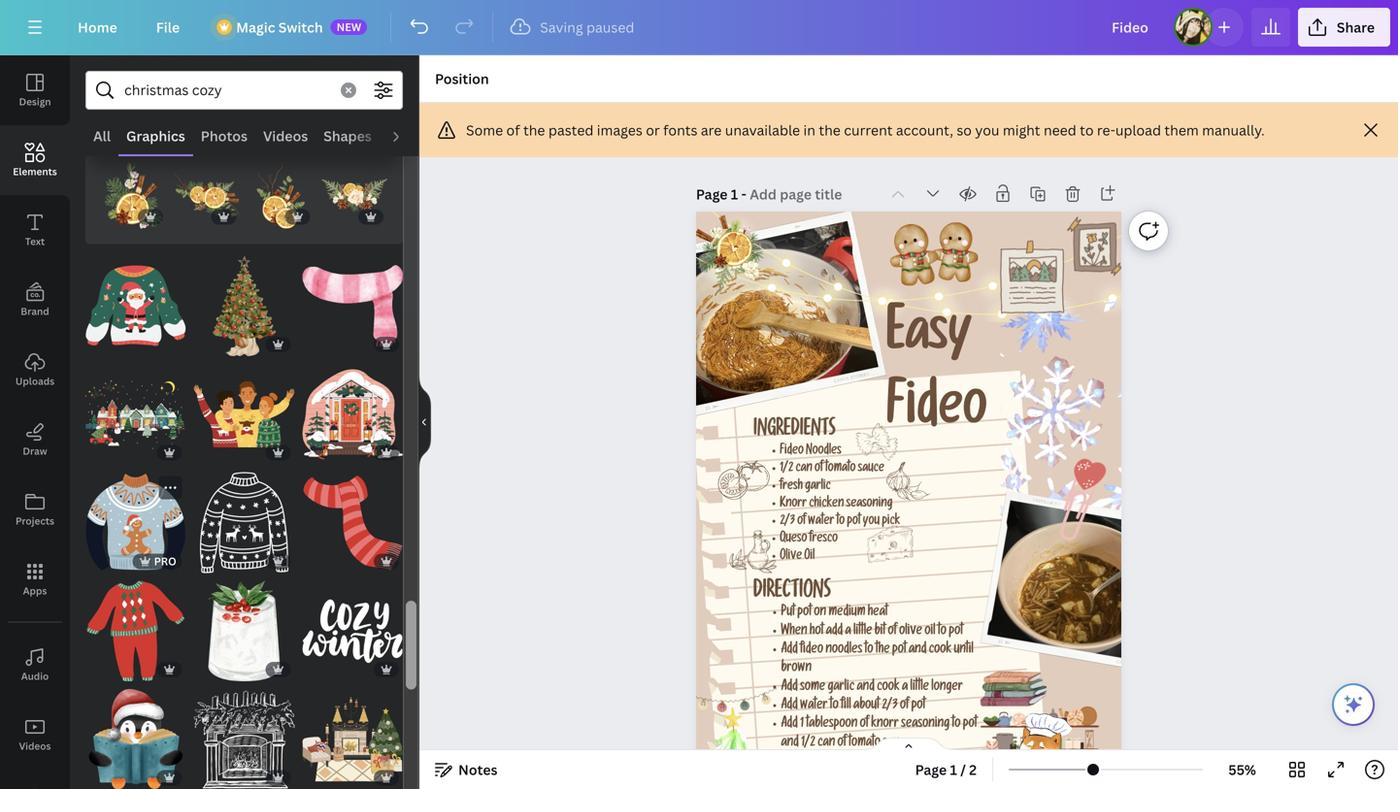 Task type: vqa. For each thing, say whether or not it's contained in the screenshot.
the Cozy Christmas Penguin Reading a Book Watercolor Festive Illustration image
yes



Task type: describe. For each thing, give the bounding box(es) containing it.
the inside put pot on medium heat when hot add a little bit of olive oil to pot add fideo noodles to the pot and cook until brown add some garlic and cook a little longer add water to fill about 2/3 of pot add 1 tablespoon of knorr seasoning to pot and 1/2 can of tomato sauce
[[876, 644, 890, 658]]

0 vertical spatial little
[[854, 625, 873, 639]]

0 horizontal spatial cook
[[877, 681, 900, 695]]

add
[[826, 625, 843, 639]]

1 vertical spatial audio button
[[0, 630, 70, 700]]

christmas cozy scarf handdrawn illustration image
[[302, 473, 403, 573]]

file
[[156, 18, 180, 36]]

chicken
[[809, 498, 844, 512]]

of right about
[[900, 700, 909, 714]]

1 horizontal spatial little
[[911, 681, 929, 695]]

page 1 / 2
[[916, 761, 977, 779]]

2 vertical spatial and
[[781, 737, 799, 751]]

0 vertical spatial and
[[909, 644, 927, 658]]

page for page 1 -
[[696, 185, 728, 203]]

longer
[[932, 681, 963, 695]]

some
[[466, 121, 503, 139]]

heat
[[868, 607, 888, 621]]

text
[[25, 235, 45, 248]]

apps
[[23, 585, 47, 598]]

2
[[970, 761, 977, 779]]

notes button
[[427, 755, 506, 786]]

olive
[[899, 625, 923, 639]]

snowy night in cozy christmas town city panorama. winter christmas village image
[[85, 364, 186, 465]]

position
[[435, 69, 489, 88]]

1 for page 1 -
[[731, 185, 738, 203]]

noodles
[[806, 446, 842, 459]]

pot up until
[[949, 625, 963, 639]]

oil
[[805, 551, 815, 564]]

shapes button
[[316, 118, 380, 154]]

medium
[[829, 607, 866, 621]]

them
[[1165, 121, 1199, 139]]

0 vertical spatial videos
[[263, 127, 308, 145]]

need
[[1044, 121, 1077, 139]]

so
[[957, 121, 972, 139]]

all
[[93, 127, 111, 145]]

to inside fideo noodles 1/2 can of tomato sauce fresh garlic knorr chicken seasoning 2/3 of water to pot you pick queso fresco olive oil
[[837, 516, 845, 529]]

magic
[[236, 18, 275, 36]]

some
[[800, 681, 826, 695]]

can inside fideo noodles 1/2 can of tomato sauce fresh garlic knorr chicken seasoning 2/3 of water to pot you pick queso fresco olive oil
[[796, 463, 813, 477]]

0 horizontal spatial a
[[845, 625, 851, 639]]

pick
[[882, 516, 900, 529]]

2/3 inside fideo noodles 1/2 can of tomato sauce fresh garlic knorr chicken seasoning 2/3 of water to pot you pick queso fresco olive oil
[[780, 516, 795, 529]]

fideo noodles 1/2 can of tomato sauce fresh garlic knorr chicken seasoning 2/3 of water to pot you pick queso fresco olive oil
[[780, 446, 900, 564]]

fideo for fideo
[[887, 387, 987, 443]]

fonts
[[664, 121, 698, 139]]

2 christmas bouquet with dried orange. image from the left
[[175, 163, 240, 229]]

share
[[1337, 18, 1375, 36]]

fresco
[[810, 534, 838, 547]]

Search elements search field
[[124, 72, 329, 109]]

1 christmas bouquet with dried orange. image from the left
[[101, 163, 167, 229]]

oil
[[925, 625, 936, 639]]

55% button
[[1211, 755, 1274, 786]]

pasted
[[549, 121, 594, 139]]

of down the 'tablespoon' on the bottom
[[838, 737, 847, 751]]

photos button
[[193, 118, 255, 154]]

of down about
[[860, 719, 869, 732]]

brand button
[[0, 265, 70, 335]]

to down the longer
[[952, 719, 961, 732]]

on
[[814, 607, 827, 621]]

cozy christmas tree watercolor illustration image
[[194, 256, 295, 357]]

pot inside fideo noodles 1/2 can of tomato sauce fresh garlic knorr chicken seasoning 2/3 of water to pot you pick queso fresco olive oil
[[847, 516, 861, 529]]

family wearing christmas sweater image
[[194, 364, 295, 465]]

2/3 inside put pot on medium heat when hot add a little bit of olive oil to pot add fideo noodles to the pot and cook until brown add some garlic and cook a little longer add water to fill about 2/3 of pot add 1 tablespoon of knorr seasoning to pot and 1/2 can of tomato sauce
[[882, 700, 898, 714]]

when
[[781, 625, 808, 639]]

all button
[[85, 118, 119, 154]]

design button
[[0, 55, 70, 125]]

bit
[[875, 625, 886, 639]]

55%
[[1229, 761, 1257, 779]]

or
[[646, 121, 660, 139]]

draw button
[[0, 405, 70, 475]]

noodles
[[826, 644, 863, 658]]

1 horizontal spatial the
[[819, 121, 841, 139]]

design
[[19, 95, 51, 108]]

0 vertical spatial audio
[[387, 127, 426, 145]]

Page title text field
[[750, 185, 844, 204]]

you inside fideo noodles 1/2 can of tomato sauce fresh garlic knorr chicken seasoning 2/3 of water to pot you pick queso fresco olive oil
[[863, 516, 880, 529]]

garlic inside fideo noodles 1/2 can of tomato sauce fresh garlic knorr chicken seasoning 2/3 of water to pot you pick queso fresco olive oil
[[805, 481, 831, 494]]

pro
[[154, 554, 176, 569]]

christmas ugly sweater illustration image
[[85, 473, 186, 573]]

1 horizontal spatial cook
[[929, 644, 952, 658]]

sauce inside fideo noodles 1/2 can of tomato sauce fresh garlic knorr chicken seasoning 2/3 of water to pot you pick queso fresco olive oil
[[858, 463, 885, 477]]

manually.
[[1203, 121, 1265, 139]]

1 add from the top
[[781, 644, 798, 658]]

of down noodles
[[815, 463, 823, 477]]

graphics
[[126, 127, 185, 145]]

knorr
[[780, 498, 807, 512]]

0 vertical spatial you
[[976, 121, 1000, 139]]

3 christmas bouquet with dried orange. image from the left
[[248, 163, 314, 229]]

cozy christmas penguin reading a book watercolor festive illustration image
[[85, 690, 186, 790]]

home link
[[62, 8, 133, 47]]

some of the pasted images or fonts are unavailable in the current account, so you might need to re-upload them manually.
[[466, 121, 1265, 139]]

fideo
[[800, 644, 824, 658]]

saving
[[540, 18, 583, 36]]

upload
[[1116, 121, 1162, 139]]

unavailable
[[725, 121, 800, 139]]

images
[[597, 121, 643, 139]]

projects
[[16, 515, 54, 528]]

switch
[[279, 18, 323, 36]]

2 add from the top
[[781, 681, 798, 695]]

shapes
[[324, 127, 372, 145]]

position button
[[427, 63, 497, 94]]

elements button
[[0, 125, 70, 195]]

share button
[[1298, 8, 1391, 47]]

pink cozy winter scarf watercolor image
[[302, 256, 403, 357]]

0 horizontal spatial the
[[524, 121, 545, 139]]

fill
[[841, 700, 851, 714]]

tomato inside fideo noodles 1/2 can of tomato sauce fresh garlic knorr chicken seasoning 2/3 of water to pot you pick queso fresco olive oil
[[826, 463, 856, 477]]

saving paused status
[[501, 16, 644, 39]]

put pot on medium heat when hot add a little bit of olive oil to pot add fideo noodles to the pot and cook until brown add some garlic and cook a little longer add water to fill about 2/3 of pot add 1 tablespoon of knorr seasoning to pot and 1/2 can of tomato sauce
[[781, 607, 978, 751]]

new
[[337, 19, 362, 34]]



Task type: locate. For each thing, give the bounding box(es) containing it.
1 horizontal spatial seasoning
[[901, 719, 950, 732]]

videos
[[263, 127, 308, 145], [19, 740, 51, 753]]

of right bit on the right
[[888, 625, 897, 639]]

to right the oil
[[938, 625, 947, 639]]

1 vertical spatial water
[[800, 700, 828, 714]]

1 left the 'tablespoon' on the bottom
[[800, 719, 804, 732]]

olive
[[780, 551, 802, 564]]

and up about
[[857, 681, 875, 695]]

put
[[781, 607, 795, 621]]

0 vertical spatial can
[[796, 463, 813, 477]]

0 horizontal spatial and
[[781, 737, 799, 751]]

0 horizontal spatial 1
[[731, 185, 738, 203]]

0 horizontal spatial page
[[696, 185, 728, 203]]

page 1 / 2 button
[[908, 755, 985, 786]]

1 vertical spatial and
[[857, 681, 875, 695]]

water up fresco
[[808, 516, 835, 529]]

0 vertical spatial garlic
[[805, 481, 831, 494]]

the down bit on the right
[[876, 644, 890, 658]]

page left /
[[916, 761, 947, 779]]

might
[[1003, 121, 1041, 139]]

add
[[781, 644, 798, 658], [781, 681, 798, 695], [781, 700, 798, 714], [781, 719, 798, 732]]

the right in
[[819, 121, 841, 139]]

text button
[[0, 195, 70, 265]]

page left - at top right
[[696, 185, 728, 203]]

water down some
[[800, 700, 828, 714]]

audio
[[387, 127, 426, 145], [21, 670, 49, 683]]

christmas cozy pajamas handdrawn illustration image
[[85, 581, 186, 682]]

2 horizontal spatial the
[[876, 644, 890, 658]]

0 horizontal spatial you
[[863, 516, 880, 529]]

audio button down apps
[[0, 630, 70, 700]]

until
[[954, 644, 974, 658]]

1 vertical spatial little
[[911, 681, 929, 695]]

1 vertical spatial fideo
[[780, 446, 804, 459]]

1 vertical spatial sauce
[[883, 737, 911, 751]]

knorr
[[871, 719, 899, 732]]

hide image
[[419, 376, 431, 469]]

0 horizontal spatial videos button
[[0, 700, 70, 770]]

0 vertical spatial audio button
[[380, 118, 434, 154]]

garlic inside put pot on medium heat when hot add a little bit of olive oil to pot add fideo noodles to the pot and cook until brown add some garlic and cook a little longer add water to fill about 2/3 of pot add 1 tablespoon of knorr seasoning to pot and 1/2 can of tomato sauce
[[828, 681, 855, 695]]

1 horizontal spatial fideo
[[887, 387, 987, 443]]

to right noodles
[[865, 644, 874, 658]]

1 vertical spatial can
[[818, 737, 835, 751]]

projects button
[[0, 475, 70, 545]]

0 vertical spatial tomato
[[826, 463, 856, 477]]

re-
[[1097, 121, 1116, 139]]

sauce down farfalle pasta illustration image
[[858, 463, 885, 477]]

2 horizontal spatial 1
[[950, 761, 958, 779]]

2/3 up knorr
[[882, 700, 898, 714]]

1 horizontal spatial you
[[976, 121, 1000, 139]]

pot up show pages image
[[912, 700, 926, 714]]

queso
[[780, 534, 807, 547]]

1 left /
[[950, 761, 958, 779]]

2/3 down knorr
[[780, 516, 795, 529]]

garlic up chicken
[[805, 481, 831, 494]]

are
[[701, 121, 722, 139]]

notes
[[458, 761, 498, 779]]

olive oil hand drawn image
[[730, 531, 777, 573]]

saving paused
[[540, 18, 635, 36]]

1 vertical spatial seasoning
[[901, 719, 950, 732]]

tomato down noodles
[[826, 463, 856, 477]]

0 vertical spatial 1
[[731, 185, 738, 203]]

audio button
[[380, 118, 434, 154], [0, 630, 70, 700]]

garlic up "fill"
[[828, 681, 855, 695]]

1 horizontal spatial and
[[857, 681, 875, 695]]

little left the longer
[[911, 681, 929, 695]]

1 vertical spatial cook
[[877, 681, 900, 695]]

1 for page 1 / 2
[[950, 761, 958, 779]]

1 horizontal spatial 1
[[800, 719, 804, 732]]

/
[[961, 761, 966, 779]]

tomato down knorr
[[849, 737, 881, 751]]

pot up 2
[[963, 719, 978, 732]]

1
[[731, 185, 738, 203], [800, 719, 804, 732], [950, 761, 958, 779]]

1/2 inside fideo noodles 1/2 can of tomato sauce fresh garlic knorr chicken seasoning 2/3 of water to pot you pick queso fresco olive oil
[[780, 463, 794, 477]]

pro group
[[85, 473, 186, 573]]

0 vertical spatial 1/2
[[780, 463, 794, 477]]

0 horizontal spatial little
[[854, 625, 873, 639]]

pot left pick
[[847, 516, 861, 529]]

magic switch
[[236, 18, 323, 36]]

1 vertical spatial tomato
[[849, 737, 881, 751]]

audio button right shapes
[[380, 118, 434, 154]]

can inside put pot on medium heat when hot add a little bit of olive oil to pot add fideo noodles to the pot and cook until brown add some garlic and cook a little longer add water to fill about 2/3 of pot add 1 tablespoon of knorr seasoning to pot and 1/2 can of tomato sauce
[[818, 737, 835, 751]]

you
[[976, 121, 1000, 139], [863, 516, 880, 529]]

home
[[78, 18, 117, 36]]

seasoning inside fideo noodles 1/2 can of tomato sauce fresh garlic knorr chicken seasoning 2/3 of water to pot you pick queso fresco olive oil
[[846, 498, 893, 512]]

audio right shapes button
[[387, 127, 426, 145]]

0 horizontal spatial audio button
[[0, 630, 70, 700]]

1/2 inside put pot on medium heat when hot add a little bit of olive oil to pot add fideo noodles to the pot and cook until brown add some garlic and cook a little longer add water to fill about 2/3 of pot add 1 tablespoon of knorr seasoning to pot and 1/2 can of tomato sauce
[[801, 737, 816, 751]]

a right add at the bottom right of the page
[[845, 625, 851, 639]]

0 vertical spatial seasoning
[[846, 498, 893, 512]]

side panel tab list
[[0, 55, 70, 790]]

hot
[[810, 625, 824, 639]]

1 horizontal spatial can
[[818, 737, 835, 751]]

0 vertical spatial a
[[845, 625, 851, 639]]

seasoning up pick
[[846, 498, 893, 512]]

in
[[804, 121, 816, 139]]

to left "fill"
[[830, 700, 839, 714]]

1 vertical spatial audio
[[21, 670, 49, 683]]

can up fresh
[[796, 463, 813, 477]]

uploads
[[15, 375, 55, 388]]

0 vertical spatial fideo
[[887, 387, 987, 443]]

main menu bar
[[0, 0, 1399, 55]]

a left the longer
[[902, 681, 908, 695]]

fideo for fideo noodles 1/2 can of tomato sauce fresh garlic knorr chicken seasoning 2/3 of water to pot you pick queso fresco olive oil
[[780, 446, 804, 459]]

fideo down easy
[[887, 387, 987, 443]]

can down the 'tablespoon' on the bottom
[[818, 737, 835, 751]]

and
[[909, 644, 927, 658], [857, 681, 875, 695], [781, 737, 799, 751]]

fideo inside fideo noodles 1/2 can of tomato sauce fresh garlic knorr chicken seasoning 2/3 of water to pot you pick queso fresco olive oil
[[780, 446, 804, 459]]

0 horizontal spatial videos
[[19, 740, 51, 753]]

watercolor white christmas cocktail image
[[194, 581, 295, 682]]

ugly christmas sweaters santa image
[[85, 256, 186, 357]]

0 horizontal spatial 2/3
[[780, 516, 795, 529]]

1 vertical spatial 2/3
[[882, 700, 898, 714]]

1 left - at top right
[[731, 185, 738, 203]]

directions
[[754, 583, 831, 605]]

seasoning
[[846, 498, 893, 512], [901, 719, 950, 732]]

uploads button
[[0, 335, 70, 405]]

ingredients
[[754, 422, 836, 443]]

0 vertical spatial sauce
[[858, 463, 885, 477]]

christmas interior with fireplace image
[[302, 690, 403, 790]]

show pages image
[[863, 737, 956, 753]]

easy
[[887, 313, 972, 368]]

2 horizontal spatial and
[[909, 644, 927, 658]]

audio down apps
[[21, 670, 49, 683]]

tomato inside put pot on medium heat when hot add a little bit of olive oil to pot add fideo noodles to the pot and cook until brown add some garlic and cook a little longer add water to fill about 2/3 of pot add 1 tablespoon of knorr seasoning to pot and 1/2 can of tomato sauce
[[849, 737, 881, 751]]

seasoning up show pages image
[[901, 719, 950, 732]]

-
[[742, 185, 747, 203]]

0 vertical spatial cook
[[929, 644, 952, 658]]

1 horizontal spatial page
[[916, 761, 947, 779]]

farfalle pasta illustration image
[[856, 424, 898, 461]]

the left pasted
[[524, 121, 545, 139]]

cook up about
[[877, 681, 900, 695]]

christmas bouquet with dried orange. image
[[101, 163, 167, 229], [175, 163, 240, 229], [248, 163, 314, 229], [322, 163, 388, 229]]

1 horizontal spatial videos button
[[255, 118, 316, 154]]

1 vertical spatial 1
[[800, 719, 804, 732]]

of up queso
[[798, 516, 806, 529]]

water inside put pot on medium heat when hot add a little bit of olive oil to pot add fideo noodles to the pot and cook until brown add some garlic and cook a little longer add water to fill about 2/3 of pot add 1 tablespoon of knorr seasoning to pot and 1/2 can of tomato sauce
[[800, 700, 828, 714]]

videos inside side panel tab list
[[19, 740, 51, 753]]

0 vertical spatial videos button
[[255, 118, 316, 154]]

canva assistant image
[[1342, 693, 1366, 717]]

2 vertical spatial 1
[[950, 761, 958, 779]]

0 vertical spatial page
[[696, 185, 728, 203]]

fresh
[[780, 481, 803, 494]]

1/2
[[780, 463, 794, 477], [801, 737, 816, 751]]

pot left on
[[798, 607, 812, 621]]

home front door image
[[302, 364, 403, 465]]

account,
[[896, 121, 954, 139]]

cook down the oil
[[929, 644, 952, 658]]

1 horizontal spatial 2/3
[[882, 700, 898, 714]]

brand
[[21, 305, 49, 318]]

4 add from the top
[[781, 719, 798, 732]]

seasoning inside put pot on medium heat when hot add a little bit of olive oil to pot add fideo noodles to the pot and cook until brown add some garlic and cook a little longer add water to fill about 2/3 of pot add 1 tablespoon of knorr seasoning to pot and 1/2 can of tomato sauce
[[901, 719, 950, 732]]

1 inside button
[[950, 761, 958, 779]]

0 vertical spatial 2/3
[[780, 516, 795, 529]]

file button
[[141, 8, 195, 47]]

1 vertical spatial page
[[916, 761, 947, 779]]

page 1 -
[[696, 185, 750, 203]]

4 christmas bouquet with dried orange. image from the left
[[322, 163, 388, 229]]

sauce down knorr
[[883, 737, 911, 751]]

of right some
[[507, 121, 520, 139]]

sauce inside put pot on medium heat when hot add a little bit of olive oil to pot add fideo noodles to the pot and cook until brown add some garlic and cook a little longer add water to fill about 2/3 of pot add 1 tablespoon of knorr seasoning to pot and 1/2 can of tomato sauce
[[883, 737, 911, 751]]

water inside fideo noodles 1/2 can of tomato sauce fresh garlic knorr chicken seasoning 2/3 of water to pot you pick queso fresco olive oil
[[808, 516, 835, 529]]

0 vertical spatial water
[[808, 516, 835, 529]]

and down olive
[[909, 644, 927, 658]]

garlic
[[805, 481, 831, 494], [828, 681, 855, 695]]

1 horizontal spatial 1/2
[[801, 737, 816, 751]]

1 vertical spatial you
[[863, 516, 880, 529]]

1 horizontal spatial audio
[[387, 127, 426, 145]]

you left pick
[[863, 516, 880, 529]]

elements
[[13, 165, 57, 178]]

0 horizontal spatial audio
[[21, 670, 49, 683]]

little left bit on the right
[[854, 625, 873, 639]]

sauce
[[858, 463, 885, 477], [883, 737, 911, 751]]

to left re-
[[1080, 121, 1094, 139]]

1 vertical spatial videos
[[19, 740, 51, 753]]

group
[[101, 151, 167, 229], [175, 151, 240, 229], [248, 151, 314, 229], [322, 151, 388, 229], [85, 244, 186, 357], [302, 244, 403, 357], [194, 256, 295, 357], [194, 353, 295, 465], [302, 353, 403, 465], [85, 364, 186, 465], [194, 461, 295, 573], [302, 461, 403, 573], [85, 570, 186, 682], [194, 570, 295, 682], [302, 570, 403, 682], [85, 678, 186, 790], [194, 678, 295, 790], [302, 678, 403, 790]]

1 vertical spatial garlic
[[828, 681, 855, 695]]

page inside button
[[916, 761, 947, 779]]

Design title text field
[[1097, 8, 1166, 47]]

you right "so"
[[976, 121, 1000, 139]]

3 add from the top
[[781, 700, 798, 714]]

to
[[1080, 121, 1094, 139], [837, 516, 845, 529], [938, 625, 947, 639], [865, 644, 874, 658], [830, 700, 839, 714], [952, 719, 961, 732]]

draw
[[23, 445, 47, 458]]

1 vertical spatial a
[[902, 681, 908, 695]]

audio inside side panel tab list
[[21, 670, 49, 683]]

photos
[[201, 127, 248, 145]]

can
[[796, 463, 813, 477], [818, 737, 835, 751]]

paused
[[587, 18, 635, 36]]

apps button
[[0, 545, 70, 615]]

fideo down ingredients
[[780, 446, 804, 459]]

page
[[696, 185, 728, 203], [916, 761, 947, 779]]

1 horizontal spatial audio button
[[380, 118, 434, 154]]

0 horizontal spatial fideo
[[780, 446, 804, 459]]

and down the brown
[[781, 737, 799, 751]]

0 horizontal spatial 1/2
[[780, 463, 794, 477]]

1 horizontal spatial videos
[[263, 127, 308, 145]]

tomato
[[826, 463, 856, 477], [849, 737, 881, 751]]

1/2 up fresh
[[780, 463, 794, 477]]

about
[[854, 700, 880, 714]]

2/3
[[780, 516, 795, 529], [882, 700, 898, 714]]

1 inside put pot on medium heat when hot add a little bit of olive oil to pot add fideo noodles to the pot and cook until brown add some garlic and cook a little longer add water to fill about 2/3 of pot add 1 tablespoon of knorr seasoning to pot and 1/2 can of tomato sauce
[[800, 719, 804, 732]]

videos button
[[255, 118, 316, 154], [0, 700, 70, 770]]

page for page 1 / 2
[[916, 761, 947, 779]]

pot down olive
[[892, 644, 907, 658]]

0 horizontal spatial can
[[796, 463, 813, 477]]

1 horizontal spatial a
[[902, 681, 908, 695]]

to down chicken
[[837, 516, 845, 529]]

graphics button
[[119, 118, 193, 154]]

1 vertical spatial videos button
[[0, 700, 70, 770]]

1/2 down the 'tablespoon' on the bottom
[[801, 737, 816, 751]]

the
[[524, 121, 545, 139], [819, 121, 841, 139], [876, 644, 890, 658]]

tablespoon
[[806, 719, 858, 732]]

1 vertical spatial 1/2
[[801, 737, 816, 751]]

little
[[854, 625, 873, 639], [911, 681, 929, 695]]

0 horizontal spatial seasoning
[[846, 498, 893, 512]]

of
[[507, 121, 520, 139], [815, 463, 823, 477], [798, 516, 806, 529], [888, 625, 897, 639], [900, 700, 909, 714], [860, 719, 869, 732], [838, 737, 847, 751]]

current
[[844, 121, 893, 139]]



